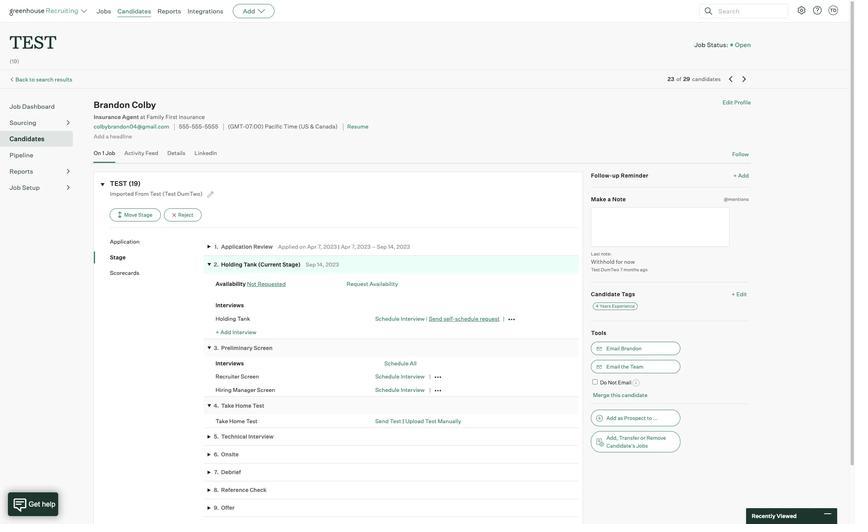 Task type: locate. For each thing, give the bounding box(es) containing it.
home down manager
[[235, 403, 251, 409]]

merge this candidate link
[[593, 392, 648, 399]]

email
[[606, 346, 620, 352], [606, 364, 620, 370], [618, 380, 631, 386]]

open
[[735, 41, 751, 49]]

+ for + add interview
[[216, 329, 219, 336]]

0 horizontal spatial a
[[106, 133, 109, 140]]

not left requested
[[247, 281, 256, 288]]

1 schedule interview link from the top
[[375, 315, 425, 322]]

0 vertical spatial (19)
[[10, 58, 19, 65]]

a left 'note' on the right top of page
[[608, 196, 611, 203]]

1 horizontal spatial 7,
[[352, 243, 356, 250]]

1 vertical spatial stage
[[110, 254, 126, 261]]

follow link
[[732, 151, 749, 158]]

0 horizontal spatial edit
[[723, 99, 733, 106]]

5. technical interview
[[214, 434, 274, 441]]

4
[[596, 304, 599, 309]]

0 vertical spatial test
[[10, 30, 57, 53]]

1 vertical spatial interviews
[[216, 360, 244, 367]]

schedule interview down schedule all link on the bottom of the page
[[375, 373, 425, 380]]

1 horizontal spatial reports link
[[157, 7, 181, 15]]

| for send test | upload test manually
[[402, 418, 404, 425]]

interviews up recruiter
[[216, 360, 244, 367]]

1 vertical spatial candidates
[[10, 135, 45, 143]]

email up email the team on the bottom right
[[606, 346, 620, 352]]

1 schedule interview from the top
[[375, 373, 425, 380]]

(us
[[299, 123, 309, 130]]

1 vertical spatial reports link
[[10, 167, 70, 176]]

0 horizontal spatial stage
[[110, 254, 126, 261]]

555- left 5555
[[179, 123, 192, 130]]

2 7, from the left
[[352, 243, 356, 250]]

0 vertical spatial |
[[338, 243, 340, 250]]

now
[[624, 259, 635, 265]]

0 vertical spatial +
[[733, 172, 737, 179]]

take down '4.'
[[216, 418, 228, 425]]

1 vertical spatial send
[[375, 418, 389, 425]]

1 apr from the left
[[307, 243, 317, 250]]

add inside button
[[606, 415, 616, 422]]

brandon up email the team button
[[621, 346, 642, 352]]

schedule all link
[[384, 360, 417, 367]]

candidates link right jobs link
[[117, 7, 151, 15]]

pipeline
[[10, 151, 33, 159]]

holding right 2.
[[221, 261, 242, 268]]

1 horizontal spatial not
[[608, 380, 617, 386]]

a left headline
[[106, 133, 109, 140]]

@mentions link
[[724, 196, 749, 203]]

2023
[[323, 243, 337, 250], [357, 243, 371, 250], [397, 243, 410, 250], [325, 261, 339, 268]]

sep right –
[[377, 243, 387, 250]]

profile
[[734, 99, 751, 106]]

reminder
[[621, 172, 648, 179]]

move
[[124, 212, 137, 218]]

holding up + add interview link
[[216, 316, 236, 322]]

not right 'do'
[[608, 380, 617, 386]]

on
[[299, 243, 306, 250]]

stage link
[[110, 254, 204, 261]]

follow-
[[591, 172, 612, 179]]

apr right on
[[307, 243, 317, 250]]

edit profile link
[[723, 99, 751, 106]]

1 horizontal spatial insurance
[[179, 114, 205, 121]]

screen right manager
[[257, 387, 275, 393]]

2 interviews from the top
[[216, 360, 244, 367]]

| for schedule interview | send self-schedule request
[[426, 315, 428, 322]]

0 horizontal spatial apr
[[307, 243, 317, 250]]

application down move at left top
[[110, 238, 140, 245]]

back to search results
[[15, 76, 72, 83]]

2 555- from the left
[[192, 123, 205, 130]]

availability down 2.
[[216, 281, 246, 288]]

interviews
[[216, 302, 244, 309], [216, 360, 244, 367]]

| left self-
[[426, 315, 428, 322]]

1 vertical spatial schedule interview
[[375, 387, 425, 393]]

| up the sep 14, 2023 at left
[[338, 243, 340, 250]]

request
[[347, 281, 368, 288]]

candidates link down sourcing "link"
[[10, 134, 70, 144]]

2 vertical spatial +
[[216, 329, 219, 336]]

merge
[[593, 392, 610, 399]]

1 horizontal spatial stage
[[138, 212, 152, 218]]

1 horizontal spatial jobs
[[636, 443, 648, 449]]

0 vertical spatial email
[[606, 346, 620, 352]]

0 vertical spatial schedule interview
[[375, 373, 425, 380]]

1 vertical spatial brandon
[[621, 346, 642, 352]]

screen up the hiring manager screen
[[241, 373, 259, 380]]

or
[[640, 435, 645, 442]]

send
[[429, 315, 442, 322], [375, 418, 389, 425]]

last
[[591, 251, 600, 257]]

applied
[[278, 243, 298, 250]]

1 vertical spatial |
[[426, 315, 428, 322]]

0 vertical spatial brandon
[[94, 99, 130, 110]]

14, right –
[[388, 243, 395, 250]]

0 vertical spatial schedule interview link
[[375, 315, 425, 322]]

schedule
[[375, 315, 399, 322], [384, 360, 409, 367], [375, 373, 399, 380], [375, 387, 399, 393]]

2 vertical spatial schedule interview link
[[375, 387, 425, 393]]

review
[[253, 243, 273, 250]]

1.
[[214, 243, 218, 250]]

not requested button
[[247, 281, 286, 288]]

1 horizontal spatial candidates
[[117, 7, 151, 15]]

sep
[[377, 243, 387, 250], [306, 261, 316, 268]]

test down the hiring manager screen
[[253, 403, 264, 409]]

first
[[165, 114, 178, 121]]

tank up + add interview link
[[237, 316, 250, 322]]

0 horizontal spatial availability
[[216, 281, 246, 288]]

candidates right jobs link
[[117, 7, 151, 15]]

upload test manually link
[[405, 418, 461, 425]]

job setup link
[[10, 183, 70, 193]]

+ add interview
[[216, 329, 256, 336]]

jobs inside add, transfer or remove candidate's jobs
[[636, 443, 648, 449]]

add for add
[[243, 7, 255, 15]]

0 vertical spatial a
[[106, 133, 109, 140]]

1 horizontal spatial (19)
[[129, 180, 141, 188]]

0 vertical spatial not
[[247, 281, 256, 288]]

stage inside move stage "button"
[[138, 212, 152, 218]]

1 vertical spatial a
[[608, 196, 611, 203]]

1 vertical spatial test
[[110, 180, 127, 188]]

(19) up from
[[129, 180, 141, 188]]

0 horizontal spatial application
[[110, 238, 140, 245]]

job left status:
[[694, 41, 705, 49]]

0 vertical spatial candidates link
[[117, 7, 151, 15]]

stage inside stage link
[[110, 254, 126, 261]]

2 vertical spatial |
[[402, 418, 404, 425]]

to left ...
[[647, 415, 652, 422]]

test inside the last note: withhold for now test dumtwo               7 months               ago
[[591, 267, 600, 273]]

1 vertical spatial schedule interview link
[[375, 373, 425, 380]]

0 vertical spatial reports
[[157, 7, 181, 15]]

555- up linkedin
[[192, 123, 205, 130]]

Search text field
[[716, 5, 781, 17]]

screen right preliminary
[[254, 345, 273, 352]]

14, down the 1. application review applied on  apr 7, 2023 | apr 7, 2023 – sep 14, 2023
[[317, 261, 324, 268]]

tank up availability not requested at bottom left
[[244, 261, 257, 268]]

add inside popup button
[[243, 7, 255, 15]]

+ for + edit
[[732, 291, 735, 298]]

brandon up agent
[[94, 99, 130, 110]]

reports link
[[157, 7, 181, 15], [10, 167, 70, 176]]

2 vertical spatial screen
[[257, 387, 275, 393]]

1 vertical spatial email
[[606, 364, 620, 370]]

1 horizontal spatial availability
[[369, 281, 398, 288]]

1 vertical spatial not
[[608, 380, 617, 386]]

add
[[243, 7, 255, 15], [94, 133, 104, 140], [738, 172, 749, 179], [220, 329, 231, 336], [606, 415, 616, 422]]

candidate tags
[[591, 291, 635, 298]]

1 vertical spatial edit
[[736, 291, 747, 298]]

job for job dashboard
[[10, 103, 21, 111]]

this
[[611, 392, 621, 399]]

0 horizontal spatial jobs
[[97, 7, 111, 15]]

stage right move at left top
[[138, 212, 152, 218]]

application
[[110, 238, 140, 245], [221, 243, 252, 250]]

1 vertical spatial sep
[[306, 261, 316, 268]]

requested
[[258, 281, 286, 288]]

brandon
[[94, 99, 130, 110], [621, 346, 642, 352]]

td
[[830, 8, 836, 13]]

0 horizontal spatial |
[[338, 243, 340, 250]]

job left setup
[[10, 184, 21, 192]]

1 horizontal spatial 14,
[[388, 243, 395, 250]]

1 vertical spatial tank
[[237, 316, 250, 322]]

5.
[[214, 434, 219, 441]]

(19) up back
[[10, 58, 19, 65]]

move stage button
[[110, 209, 161, 222]]

a
[[106, 133, 109, 140], [608, 196, 611, 203]]

1 vertical spatial to
[[647, 415, 652, 422]]

take
[[221, 403, 234, 409], [216, 418, 228, 425]]

reports link up job setup link
[[10, 167, 70, 176]]

job up sourcing
[[10, 103, 21, 111]]

email up merge this candidate
[[618, 380, 631, 386]]

0 horizontal spatial insurance
[[94, 114, 121, 121]]

0 horizontal spatial not
[[247, 281, 256, 288]]

do not email
[[600, 380, 631, 386]]

check
[[250, 487, 267, 494]]

7,
[[318, 243, 322, 250], [352, 243, 356, 250]]

1 vertical spatial holding
[[216, 316, 236, 322]]

td button
[[828, 6, 838, 15]]

1 horizontal spatial test
[[110, 180, 127, 188]]

0 horizontal spatial candidates link
[[10, 134, 70, 144]]

1 vertical spatial (19)
[[129, 180, 141, 188]]

0 vertical spatial screen
[[254, 345, 273, 352]]

1 horizontal spatial brandon
[[621, 346, 642, 352]]

stage up scorecards
[[110, 254, 126, 261]]

headline
[[110, 133, 132, 140]]

2 horizontal spatial |
[[426, 315, 428, 322]]

apr
[[307, 243, 317, 250], [341, 243, 350, 250]]

None text field
[[591, 207, 730, 247]]

integrations
[[187, 7, 223, 15]]

recently
[[752, 513, 775, 520]]

manager
[[233, 387, 256, 393]]

a for add
[[106, 133, 109, 140]]

2023 up the sep 14, 2023 at left
[[323, 243, 337, 250]]

0 horizontal spatial reports link
[[10, 167, 70, 176]]

0 vertical spatial reports link
[[157, 7, 181, 15]]

integrations link
[[187, 7, 223, 15]]

search
[[36, 76, 53, 83]]

send left self-
[[429, 315, 442, 322]]

sep down the 1. application review applied on  apr 7, 2023 | apr 7, 2023 – sep 14, 2023
[[306, 261, 316, 268]]

7, right on
[[318, 243, 322, 250]]

1 horizontal spatial |
[[402, 418, 404, 425]]

apr left –
[[341, 243, 350, 250]]

0 vertical spatial stage
[[138, 212, 152, 218]]

0 vertical spatial send
[[429, 315, 442, 322]]

1 vertical spatial jobs
[[636, 443, 648, 449]]

interview
[[401, 315, 425, 322], [232, 329, 256, 336], [401, 373, 425, 380], [401, 387, 425, 393], [248, 434, 274, 441]]

add a headline
[[94, 133, 132, 140]]

availability right request
[[369, 281, 398, 288]]

follow-up reminder
[[591, 172, 648, 179]]

1 insurance from the left
[[94, 114, 121, 121]]

2 availability from the left
[[369, 281, 398, 288]]

0 horizontal spatial to
[[30, 76, 35, 83]]

candidates down sourcing
[[10, 135, 45, 143]]

feed
[[146, 150, 158, 156]]

take right '4.'
[[221, 403, 234, 409]]

reports left 'integrations' link
[[157, 7, 181, 15]]

1 555- from the left
[[179, 123, 192, 130]]

interviews up holding tank
[[216, 302, 244, 309]]

a for make
[[608, 196, 611, 203]]

job
[[694, 41, 705, 49], [10, 103, 21, 111], [106, 150, 115, 156], [10, 184, 21, 192]]

0 horizontal spatial test
[[10, 30, 57, 53]]

test up imported
[[110, 180, 127, 188]]

imported from test (test dumtwo)
[[110, 191, 204, 197]]

insurance up '555-555-5555'
[[179, 114, 205, 121]]

insurance up the add a headline
[[94, 114, 121, 121]]

to right back
[[30, 76, 35, 83]]

reference
[[221, 487, 248, 494]]

candidates link
[[117, 7, 151, 15], [10, 134, 70, 144]]

1. application review applied on  apr 7, 2023 | apr 7, 2023 – sep 14, 2023
[[214, 243, 410, 250]]

3 schedule interview link from the top
[[375, 387, 425, 393]]

test down withhold
[[591, 267, 600, 273]]

1 horizontal spatial a
[[608, 196, 611, 203]]

schedule interview link for holding tank
[[375, 315, 425, 322]]

home down 4. take home test
[[229, 418, 245, 425]]

| left upload
[[402, 418, 404, 425]]

schedule
[[455, 315, 479, 322]]

reports down pipeline
[[10, 168, 33, 176]]

email brandon button
[[591, 342, 681, 355]]

0 horizontal spatial 14,
[[317, 261, 324, 268]]

job dashboard link
[[10, 102, 70, 111]]

1 vertical spatial 14,
[[317, 261, 324, 268]]

last note: withhold for now test dumtwo               7 months               ago
[[591, 251, 648, 273]]

add button
[[233, 4, 275, 18]]

2 schedule interview link from the top
[[375, 373, 425, 380]]

0 horizontal spatial brandon
[[94, 99, 130, 110]]

jobs link
[[97, 7, 111, 15]]

2 schedule interview from the top
[[375, 387, 425, 393]]

to inside button
[[647, 415, 652, 422]]

0 vertical spatial sep
[[377, 243, 387, 250]]

7, left –
[[352, 243, 356, 250]]

1 vertical spatial candidates link
[[10, 134, 70, 144]]

0 vertical spatial interviews
[[216, 302, 244, 309]]

email left the
[[606, 364, 620, 370]]

schedule interview down schedule all
[[375, 387, 425, 393]]

application right "1."
[[221, 243, 252, 250]]

reports link left 'integrations' link
[[157, 7, 181, 15]]

availability
[[216, 281, 246, 288], [369, 281, 398, 288]]

0 horizontal spatial reports
[[10, 168, 33, 176]]

test down greenhouse recruiting image
[[10, 30, 57, 53]]

activity feed
[[124, 150, 158, 156]]

on 1 job
[[94, 150, 115, 156]]

upload
[[405, 418, 424, 425]]

0 horizontal spatial sep
[[306, 261, 316, 268]]

send left upload
[[375, 418, 389, 425]]

transfer
[[619, 435, 639, 442]]

3.
[[214, 345, 219, 352]]

1 horizontal spatial apr
[[341, 243, 350, 250]]

1 7, from the left
[[318, 243, 322, 250]]

1 horizontal spatial to
[[647, 415, 652, 422]]

colby
[[132, 99, 156, 110]]

not for requested
[[247, 281, 256, 288]]

0 vertical spatial candidates
[[117, 7, 151, 15]]

(gmt-07:00) pacific time (us & canada)
[[228, 123, 338, 130]]



Task type: describe. For each thing, give the bounding box(es) containing it.
candidate's
[[606, 443, 635, 449]]

team
[[630, 364, 643, 370]]

all
[[410, 360, 417, 367]]

up
[[612, 172, 619, 179]]

debrief
[[221, 469, 241, 476]]

candidate
[[622, 392, 648, 399]]

scorecards
[[110, 270, 139, 276]]

pacific
[[265, 123, 282, 130]]

1 availability from the left
[[216, 281, 246, 288]]

0 horizontal spatial candidates
[[10, 135, 45, 143]]

2. holding tank (current stage)
[[214, 261, 301, 268]]

manually
[[438, 418, 461, 425]]

stage)
[[282, 261, 301, 268]]

test up 5. technical interview
[[246, 418, 257, 425]]

td button
[[827, 4, 840, 17]]

1 vertical spatial reports
[[10, 168, 33, 176]]

schedule interview for hiring manager screen
[[375, 387, 425, 393]]

0 horizontal spatial send
[[375, 418, 389, 425]]

add for add as prospect to ...
[[606, 415, 616, 422]]

send self-schedule request link
[[429, 315, 500, 322]]

reject button
[[164, 209, 202, 222]]

on
[[94, 150, 101, 156]]

offer
[[221, 505, 235, 512]]

(gmt-
[[228, 123, 245, 130]]

request
[[480, 315, 500, 322]]

email the team
[[606, 364, 643, 370]]

details link
[[167, 150, 185, 161]]

application link
[[110, 238, 204, 246]]

2 apr from the left
[[341, 243, 350, 250]]

1 interviews from the top
[[216, 302, 244, 309]]

details
[[167, 150, 185, 156]]

2 insurance from the left
[[179, 114, 205, 121]]

tags
[[621, 291, 635, 298]]

note
[[612, 196, 626, 203]]

0 vertical spatial home
[[235, 403, 251, 409]]

the
[[621, 364, 629, 370]]

email brandon
[[606, 346, 642, 352]]

schedule interview link for recruiter screen
[[375, 373, 425, 380]]

(current
[[258, 261, 281, 268]]

recently viewed
[[752, 513, 797, 520]]

Do Not Email checkbox
[[593, 380, 598, 385]]

1 horizontal spatial edit
[[736, 291, 747, 298]]

recruiter
[[216, 373, 240, 380]]

6.
[[214, 452, 219, 458]]

0 vertical spatial 14,
[[388, 243, 395, 250]]

application inside application link
[[110, 238, 140, 245]]

test for test
[[10, 30, 57, 53]]

&
[[310, 123, 314, 130]]

0 horizontal spatial (19)
[[10, 58, 19, 65]]

+ for + add
[[733, 172, 737, 179]]

2 vertical spatial email
[[618, 380, 631, 386]]

scorecards link
[[110, 269, 204, 277]]

1 horizontal spatial sep
[[377, 243, 387, 250]]

time
[[284, 123, 297, 130]]

4 years experience link
[[593, 303, 638, 311]]

2023 down the 1. application review applied on  apr 7, 2023 | apr 7, 2023 – sep 14, 2023
[[325, 261, 339, 268]]

preliminary
[[221, 345, 252, 352]]

1 horizontal spatial candidates link
[[117, 7, 151, 15]]

+ edit
[[732, 291, 747, 298]]

test left (test
[[150, 191, 161, 197]]

test for test (19)
[[110, 180, 127, 188]]

from
[[135, 191, 149, 197]]

not for email
[[608, 380, 617, 386]]

hiring manager screen
[[216, 387, 275, 393]]

0 vertical spatial to
[[30, 76, 35, 83]]

experience
[[612, 304, 635, 309]]

0 vertical spatial tank
[[244, 261, 257, 268]]

dumtwo)
[[177, 191, 203, 197]]

555-555-5555
[[179, 123, 218, 130]]

2023 right –
[[397, 243, 410, 250]]

screen for manager
[[257, 387, 275, 393]]

9. offer
[[214, 505, 235, 512]]

4 years experience
[[596, 304, 635, 309]]

status:
[[707, 41, 728, 49]]

test left upload
[[390, 418, 401, 425]]

1
[[102, 150, 104, 156]]

years
[[600, 304, 611, 309]]

recruiter screen
[[216, 373, 259, 380]]

1 vertical spatial home
[[229, 418, 245, 425]]

1 horizontal spatial send
[[429, 315, 442, 322]]

8. reference check
[[214, 487, 267, 494]]

test right upload
[[425, 418, 436, 425]]

23
[[668, 76, 674, 82]]

sourcing link
[[10, 118, 70, 128]]

schedule interview for recruiter screen
[[375, 373, 425, 380]]

prospect
[[624, 415, 646, 422]]

6. onsite
[[214, 452, 239, 458]]

reject
[[178, 212, 193, 218]]

...
[[653, 415, 658, 422]]

ago
[[640, 267, 648, 273]]

setup
[[22, 184, 40, 192]]

agent
[[122, 114, 139, 121]]

configure image
[[797, 6, 806, 15]]

9.
[[214, 505, 219, 512]]

23 of 29 candidates
[[668, 76, 721, 82]]

schedule interview link for hiring manager screen
[[375, 387, 425, 393]]

linkedin
[[194, 150, 217, 156]]

job for job status:
[[694, 41, 705, 49]]

0 vertical spatial holding
[[221, 261, 242, 268]]

brandon inside the 'brandon colby insurance agent at family first insurance'
[[94, 99, 130, 110]]

request availability
[[347, 281, 398, 288]]

withhold
[[591, 259, 615, 265]]

job right '1'
[[106, 150, 115, 156]]

back to search results link
[[15, 76, 72, 83]]

candidates
[[692, 76, 721, 82]]

0 vertical spatial jobs
[[97, 7, 111, 15]]

technical
[[221, 434, 247, 441]]

add for add a headline
[[94, 133, 104, 140]]

hiring
[[216, 387, 232, 393]]

1 vertical spatial screen
[[241, 373, 259, 380]]

email for email brandon
[[606, 346, 620, 352]]

pipeline link
[[10, 151, 70, 160]]

job setup
[[10, 184, 40, 192]]

job for job setup
[[10, 184, 21, 192]]

0 vertical spatial take
[[221, 403, 234, 409]]

@mentions
[[724, 196, 749, 202]]

add, transfer or remove candidate's jobs button
[[591, 432, 681, 453]]

greenhouse recruiting image
[[10, 6, 81, 16]]

test (19)
[[110, 180, 141, 188]]

follow
[[732, 151, 749, 158]]

1 horizontal spatial reports
[[157, 7, 181, 15]]

screen for preliminary
[[254, 345, 273, 352]]

(test
[[162, 191, 176, 197]]

colbybrandon04@gmail.com
[[94, 123, 169, 130]]

2023 left –
[[357, 243, 371, 250]]

email for email the team
[[606, 364, 620, 370]]

0 vertical spatial edit
[[723, 99, 733, 106]]

colbybrandon04@gmail.com link
[[94, 123, 169, 130]]

brandon inside email brandon button
[[621, 346, 642, 352]]

imported
[[110, 191, 134, 197]]

add, transfer or remove candidate's jobs
[[606, 435, 666, 449]]

for
[[616, 259, 623, 265]]

email the team button
[[591, 360, 681, 374]]

1 vertical spatial take
[[216, 418, 228, 425]]

1 horizontal spatial application
[[221, 243, 252, 250]]

4. take home test
[[214, 403, 264, 409]]



Task type: vqa. For each thing, say whether or not it's contained in the screenshot.
Holding Tank
yes



